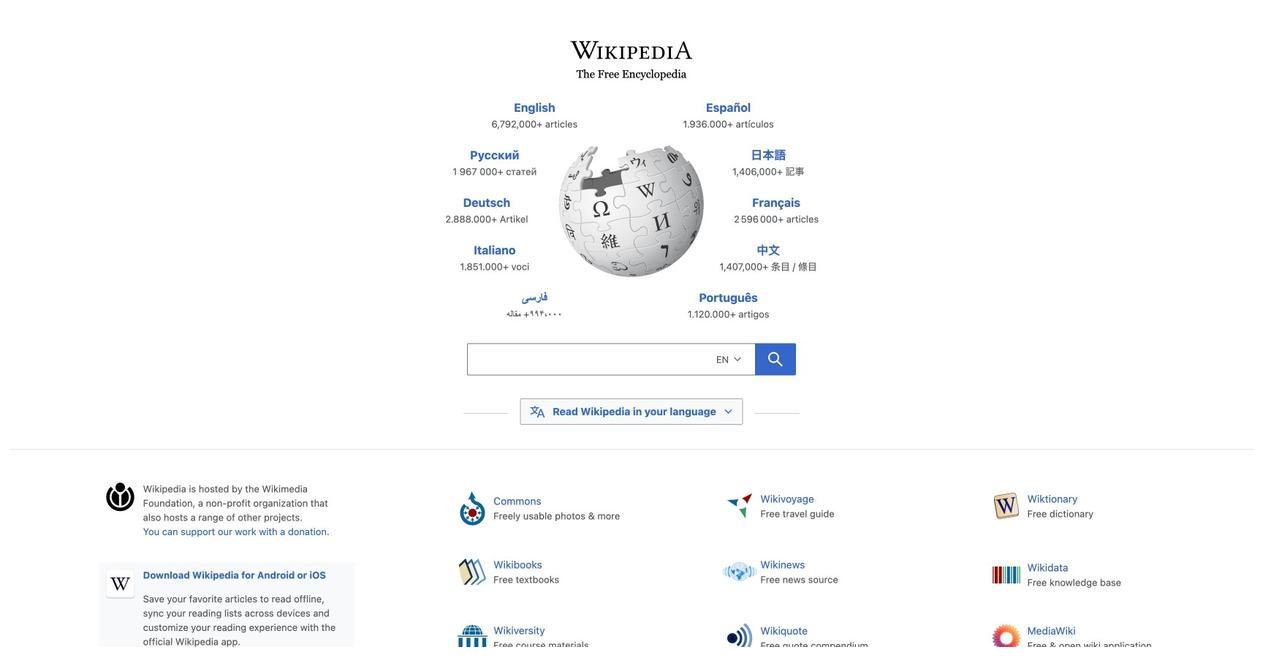 Task type: describe. For each thing, give the bounding box(es) containing it.
top languages element
[[430, 99, 834, 336]]

other projects element
[[445, 482, 1254, 647]]



Task type: locate. For each thing, give the bounding box(es) containing it.
None search field
[[434, 339, 829, 384], [467, 343, 755, 376], [434, 339, 829, 384], [467, 343, 755, 376]]



